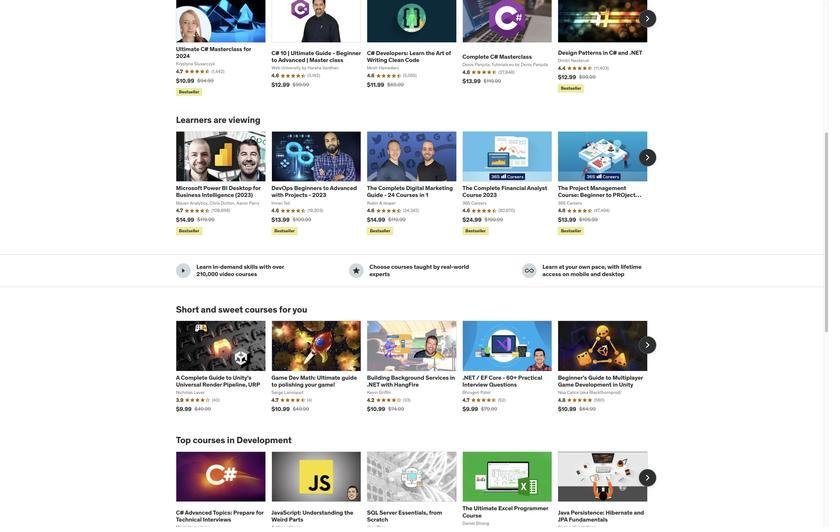 Task type: describe. For each thing, give the bounding box(es) containing it.
your inside game dev math: ultimate guide to polishing your game!
[[305, 381, 317, 389]]

2 horizontal spatial .net
[[630, 49, 643, 56]]

clean
[[389, 56, 404, 64]]

design patterns in c# and .net
[[558, 49, 643, 56]]

server
[[380, 509, 397, 517]]

guide inside the complete digital marketing guide - 24 courses in 1
[[367, 192, 383, 199]]

1 horizontal spatial |
[[307, 56, 308, 64]]

the for the complete digital marketing guide - 24 courses in 1
[[367, 185, 377, 192]]

60+
[[507, 374, 517, 382]]

the for the ultimate excel programmer course
[[463, 505, 473, 513]]

courses inside the choose courses taught by real-world experts
[[391, 264, 413, 271]]

course for top courses in development
[[463, 512, 482, 520]]

the project management course: beginner to project manager link
[[558, 185, 642, 206]]

complete c# masterclass
[[463, 53, 532, 60]]

jpa
[[558, 516, 568, 524]]

complete right the of
[[463, 53, 489, 60]]

complete for a complete guide to unity's universal render pipeline, urp
[[181, 374, 208, 382]]

2023 inside devops beginners to advanced with projects - 2023
[[312, 192, 326, 199]]

patterns
[[579, 49, 602, 56]]

analyst
[[527, 185, 547, 192]]

complete c# masterclass link
[[463, 53, 532, 60]]

design patterns in c# and .net link
[[558, 49, 643, 56]]

beginner's guide to multiplayer game development in unity
[[558, 374, 643, 389]]

hibernate
[[606, 509, 633, 517]]

0 horizontal spatial |
[[288, 49, 290, 57]]

learners are viewing
[[176, 114, 261, 126]]

taught
[[414, 264, 432, 271]]

learn inside c# developers: learn the art of writing clean code
[[410, 49, 425, 57]]

writing
[[367, 56, 387, 64]]

prepare
[[233, 509, 255, 517]]

c# developers: learn the art of writing clean code
[[367, 49, 451, 64]]

for for desktop
[[253, 185, 261, 192]]

and right short
[[201, 304, 216, 315]]

advanced inside devops beginners to advanced with projects - 2023
[[330, 185, 357, 192]]

courses
[[396, 192, 418, 199]]

game!
[[318, 381, 335, 389]]

project
[[570, 185, 589, 192]]

java
[[558, 509, 570, 517]]

medium image
[[525, 266, 534, 275]]

unity's
[[233, 374, 252, 382]]

master
[[310, 56, 328, 64]]

for inside ultimate c# masterclass for 2024
[[244, 45, 251, 53]]

medium image for choose
[[352, 266, 361, 275]]

building background services in .net with hangfire
[[367, 374, 455, 389]]

/
[[477, 374, 480, 382]]

with inside devops beginners to advanced with projects - 2023
[[272, 192, 284, 199]]

c# advanced topics: prepare for technical interviews link
[[176, 509, 264, 524]]

questions
[[489, 381, 517, 389]]

1 next image from the top
[[642, 13, 654, 24]]

courses right sweet
[[245, 304, 277, 315]]

essentials,
[[399, 509, 428, 517]]

technical
[[176, 516, 202, 524]]

with inside "learn at your own pace, with lifetime access on mobile and desktop"
[[608, 264, 620, 271]]

at
[[559, 264, 565, 271]]

course for learners are viewing
[[463, 192, 482, 199]]

advanced inside 'c# advanced topics: prepare for technical interviews'
[[185, 509, 212, 517]]

practical
[[518, 374, 543, 382]]

c# developers: learn the art of writing clean code link
[[367, 49, 451, 64]]

the ultimate excel programmer course link
[[463, 505, 549, 520]]

.net / ef core - 60+ practical interview questions link
[[463, 374, 543, 389]]

c# inside 'c# advanced topics: prepare for technical interviews'
[[176, 509, 184, 517]]

game inside the beginner's guide to multiplayer game development in unity
[[558, 381, 574, 389]]

real-
[[441, 264, 454, 271]]

multiplayer
[[613, 374, 643, 382]]

game inside game dev math: ultimate guide to polishing your game!
[[272, 374, 288, 382]]

business
[[176, 192, 201, 199]]

the inside javascript: understanding the weird parts
[[344, 509, 353, 517]]

learn in-demand skills with over 210,000 video courses
[[197, 264, 284, 278]]

to inside devops beginners to advanced with projects - 2023
[[323, 185, 329, 192]]

with inside learn in-demand skills with over 210,000 video courses
[[259, 264, 271, 271]]

manager
[[558, 199, 582, 206]]

programmer
[[514, 505, 549, 513]]

advanced inside the c# 10 | ultimate guide - beginner to advanced | master class
[[278, 56, 305, 64]]

developers:
[[376, 49, 408, 57]]

understanding
[[303, 509, 343, 517]]

java persistence: hibernate and jpa fundamentals
[[558, 509, 644, 524]]

development inside the beginner's guide to multiplayer game development in unity
[[575, 381, 612, 389]]

code
[[405, 56, 420, 64]]

- inside devops beginners to advanced with projects - 2023
[[309, 192, 311, 199]]

projects
[[285, 192, 308, 199]]

intelligence
[[202, 192, 234, 199]]

your inside "learn at your own pace, with lifetime access on mobile and desktop"
[[566, 264, 578, 271]]

devops beginners to advanced with projects - 2023 link
[[272, 185, 357, 199]]

ultimate inside the c# 10 | ultimate guide - beginner to advanced | master class
[[291, 49, 314, 57]]

in-
[[213, 264, 220, 271]]

fundamentals
[[569, 516, 608, 524]]

next image for top courses in development
[[642, 473, 654, 485]]

java persistence: hibernate and jpa fundamentals link
[[558, 509, 644, 524]]

ultimate c# masterclass for 2024 link
[[176, 45, 251, 60]]

the ultimate excel programmer course
[[463, 505, 549, 520]]

to inside the project management course: beginner to project manager
[[606, 192, 612, 199]]

c# inside the c# 10 | ultimate guide - beginner to advanced | master class
[[272, 49, 279, 57]]

building
[[367, 374, 390, 382]]

universal
[[176, 381, 201, 389]]

to inside the beginner's guide to multiplayer game development in unity
[[606, 374, 612, 382]]

learn at your own pace, with lifetime access on mobile and desktop
[[543, 264, 642, 278]]

project
[[613, 192, 636, 199]]

ultimate inside the ultimate excel programmer course
[[474, 505, 497, 513]]

2023 inside the complete financial analyst course 2023
[[483, 192, 497, 199]]

skills
[[244, 264, 258, 271]]

top courses in development
[[176, 435, 292, 447]]

by
[[433, 264, 440, 271]]

beginner inside the c# 10 | ultimate guide - beginner to advanced | master class
[[336, 49, 361, 57]]

devops
[[272, 185, 293, 192]]

microsoft
[[176, 185, 202, 192]]

management
[[591, 185, 626, 192]]

demand
[[220, 264, 243, 271]]

carousel element for top courses in development
[[176, 452, 657, 528]]

.net inside .net / ef core - 60+ practical interview questions
[[463, 374, 475, 382]]

choose courses taught by real-world experts
[[370, 264, 469, 278]]

beginner's
[[558, 374, 587, 382]]

game dev math: ultimate guide to polishing your game! link
[[272, 374, 357, 389]]

guide inside a complete guide to unity's universal render pipeline, urp
[[209, 374, 225, 382]]

.net / ef core - 60+ practical interview questions
[[463, 374, 543, 389]]

0 horizontal spatial development
[[237, 435, 292, 447]]

mobile
[[571, 271, 590, 278]]

excel
[[499, 505, 513, 513]]

guide
[[342, 374, 357, 382]]

.net inside building background services in .net with hangfire
[[367, 381, 380, 389]]

power
[[203, 185, 221, 192]]

pace,
[[592, 264, 607, 271]]



Task type: vqa. For each thing, say whether or not it's contained in the screenshot.
Try Udemy Business in the right top of the page
no



Task type: locate. For each thing, give the bounding box(es) containing it.
and inside "learn at your own pace, with lifetime access on mobile and desktop"
[[591, 271, 601, 278]]

carousel element containing a complete guide to unity's universal render pipeline, urp
[[176, 321, 657, 418]]

unity
[[619, 381, 634, 389]]

a
[[176, 374, 180, 382]]

0 horizontal spatial .net
[[367, 381, 380, 389]]

- inside the complete digital marketing guide - 24 courses in 1
[[384, 192, 387, 199]]

0 horizontal spatial medium image
[[179, 266, 188, 275]]

the right 'from'
[[463, 505, 473, 513]]

for inside microsoft power bi desktop for business intelligence (2023)
[[253, 185, 261, 192]]

4 carousel element from the top
[[176, 452, 657, 528]]

3 carousel element from the top
[[176, 321, 657, 418]]

course inside the ultimate excel programmer course
[[463, 512, 482, 520]]

ultimate
[[176, 45, 199, 53], [291, 49, 314, 57], [317, 374, 340, 382], [474, 505, 497, 513]]

the right the marketing at top
[[463, 185, 473, 192]]

course inside the complete financial analyst course 2023
[[463, 192, 482, 199]]

over
[[272, 264, 284, 271]]

medium image
[[179, 266, 188, 275], [352, 266, 361, 275]]

ultimate inside ultimate c# masterclass for 2024
[[176, 45, 199, 53]]

with left projects
[[272, 192, 284, 199]]

0 horizontal spatial your
[[305, 381, 317, 389]]

advanced right beginners
[[330, 185, 357, 192]]

0 horizontal spatial the
[[344, 509, 353, 517]]

sql server essentials, from scratch
[[367, 509, 442, 524]]

0 horizontal spatial advanced
[[185, 509, 212, 517]]

persistence:
[[571, 509, 605, 517]]

to left project
[[606, 192, 612, 199]]

- left the 60+
[[503, 374, 505, 382]]

1 horizontal spatial game
[[558, 381, 574, 389]]

complete for the complete financial analyst course 2023
[[474, 185, 501, 192]]

advanced left topics:
[[185, 509, 212, 517]]

a complete guide to unity's universal render pipeline, urp
[[176, 374, 260, 389]]

1 2023 from the left
[[312, 192, 326, 199]]

0 horizontal spatial 2023
[[312, 192, 326, 199]]

0 vertical spatial advanced
[[278, 56, 305, 64]]

are
[[214, 114, 227, 126]]

and inside java persistence: hibernate and jpa fundamentals
[[634, 509, 644, 517]]

- inside the c# 10 | ultimate guide - beginner to advanced | master class
[[333, 49, 335, 57]]

masterclass inside ultimate c# masterclass for 2024
[[210, 45, 242, 53]]

1 vertical spatial the
[[344, 509, 353, 517]]

development
[[575, 381, 612, 389], [237, 435, 292, 447]]

to inside a complete guide to unity's universal render pipeline, urp
[[226, 374, 232, 382]]

background
[[391, 374, 424, 382]]

to left 10
[[272, 56, 277, 64]]

top
[[176, 435, 191, 447]]

world
[[454, 264, 469, 271]]

parts
[[289, 516, 303, 524]]

the complete digital marketing guide - 24 courses in 1 link
[[367, 185, 453, 199]]

complete left financial
[[474, 185, 501, 192]]

art
[[436, 49, 444, 57]]

bi
[[222, 185, 228, 192]]

learn
[[410, 49, 425, 57], [197, 264, 212, 271], [543, 264, 558, 271]]

sql
[[367, 509, 378, 517]]

for right prepare
[[256, 509, 264, 517]]

0 vertical spatial your
[[566, 264, 578, 271]]

design
[[558, 49, 577, 56]]

guide inside the beginner's guide to multiplayer game development in unity
[[589, 374, 605, 382]]

c# 10 | ultimate guide - beginner to advanced | master class link
[[272, 49, 361, 64]]

learn left the at
[[543, 264, 558, 271]]

complete inside a complete guide to unity's universal render pipeline, urp
[[181, 374, 208, 382]]

scratch
[[367, 516, 388, 524]]

courses left taught
[[391, 264, 413, 271]]

ultimate c# masterclass for 2024
[[176, 45, 251, 60]]

carousel element
[[176, 0, 657, 98], [176, 132, 657, 237], [176, 321, 657, 418], [176, 452, 657, 528]]

for
[[244, 45, 251, 53], [253, 185, 261, 192], [279, 304, 291, 315], [256, 509, 264, 517]]

medium image left experts
[[352, 266, 361, 275]]

medium image for learn
[[179, 266, 188, 275]]

the left art
[[426, 49, 435, 57]]

1 horizontal spatial .net
[[463, 374, 475, 382]]

and right own
[[591, 271, 601, 278]]

beginner's guide to multiplayer game development in unity link
[[558, 374, 643, 389]]

next image for short and sweet courses for you
[[642, 340, 654, 351]]

the inside the project management course: beginner to project manager
[[558, 185, 568, 192]]

c# 10 | ultimate guide - beginner to advanced | master class
[[272, 49, 361, 64]]

3 next image from the top
[[642, 340, 654, 351]]

of
[[446, 49, 451, 57]]

- right master
[[333, 49, 335, 57]]

10
[[281, 49, 287, 57]]

to inside the c# 10 | ultimate guide - beginner to advanced | master class
[[272, 56, 277, 64]]

for left you
[[279, 304, 291, 315]]

medium image left 210,000
[[179, 266, 188, 275]]

the inside the complete financial analyst course 2023
[[463, 185, 473, 192]]

courses right top
[[193, 435, 225, 447]]

the left the sql at left
[[344, 509, 353, 517]]

- right projects
[[309, 192, 311, 199]]

the inside the complete digital marketing guide - 24 courses in 1
[[367, 185, 377, 192]]

1 carousel element from the top
[[176, 0, 657, 98]]

courses
[[391, 264, 413, 271], [236, 271, 257, 278], [245, 304, 277, 315], [193, 435, 225, 447]]

24
[[388, 192, 395, 199]]

hangfire
[[394, 381, 419, 389]]

- inside .net / ef core - 60+ practical interview questions
[[503, 374, 505, 382]]

masterclass for complete c# masterclass
[[499, 53, 532, 60]]

1 vertical spatial development
[[237, 435, 292, 447]]

1 vertical spatial advanced
[[330, 185, 357, 192]]

1 vertical spatial beginner
[[580, 192, 605, 199]]

(2023)
[[235, 192, 253, 199]]

to left unity on the right bottom
[[606, 374, 612, 382]]

beginners
[[294, 185, 322, 192]]

for for prepare
[[256, 509, 264, 517]]

in inside the complete digital marketing guide - 24 courses in 1
[[420, 192, 425, 199]]

1 horizontal spatial your
[[566, 264, 578, 271]]

next image for learners are viewing
[[642, 152, 654, 164]]

your left "game!"
[[305, 381, 317, 389]]

in inside the beginner's guide to multiplayer game development in unity
[[613, 381, 618, 389]]

choose
[[370, 264, 390, 271]]

on
[[563, 271, 570, 278]]

1 horizontal spatial 2023
[[483, 192, 497, 199]]

carousel element containing microsoft power bi desktop for business intelligence (2023)
[[176, 132, 657, 237]]

complete inside the complete financial analyst course 2023
[[474, 185, 501, 192]]

learn inside "learn at your own pace, with lifetime access on mobile and desktop"
[[543, 264, 558, 271]]

1 horizontal spatial learn
[[410, 49, 425, 57]]

ultimate inside game dev math: ultimate guide to polishing your game!
[[317, 374, 340, 382]]

building background services in .net with hangfire link
[[367, 374, 455, 389]]

c# advanced topics: prepare for technical interviews
[[176, 509, 264, 524]]

the for the project management course: beginner to project manager
[[558, 185, 568, 192]]

to left polishing
[[272, 381, 277, 389]]

masterclass for ultimate c# masterclass for 2024
[[210, 45, 242, 53]]

complete inside the complete digital marketing guide - 24 courses in 1
[[378, 185, 405, 192]]

1 horizontal spatial the
[[426, 49, 435, 57]]

to inside game dev math: ultimate guide to polishing your game!
[[272, 381, 277, 389]]

courses inside learn in-demand skills with over 210,000 video courses
[[236, 271, 257, 278]]

2 2023 from the left
[[483, 192, 497, 199]]

1 vertical spatial masterclass
[[499, 53, 532, 60]]

1 medium image from the left
[[179, 266, 188, 275]]

1 horizontal spatial medium image
[[352, 266, 361, 275]]

0 vertical spatial beginner
[[336, 49, 361, 57]]

in
[[603, 49, 608, 56], [420, 192, 425, 199], [450, 374, 455, 382], [613, 381, 618, 389], [227, 435, 235, 447]]

the inside the ultimate excel programmer course
[[463, 505, 473, 513]]

the complete digital marketing guide - 24 courses in 1
[[367, 185, 453, 199]]

| right 10
[[288, 49, 290, 57]]

core
[[489, 374, 502, 382]]

interview
[[463, 381, 488, 389]]

2 next image from the top
[[642, 152, 654, 164]]

1 horizontal spatial development
[[575, 381, 612, 389]]

for for courses
[[279, 304, 291, 315]]

complete for the complete digital marketing guide - 24 courses in 1
[[378, 185, 405, 192]]

ef
[[481, 374, 488, 382]]

topics:
[[213, 509, 232, 517]]

0 vertical spatial course
[[463, 192, 482, 199]]

and right hibernate
[[634, 509, 644, 517]]

microsoft power bi desktop for business intelligence (2023) link
[[176, 185, 261, 199]]

2 course from the top
[[463, 512, 482, 520]]

polishing
[[279, 381, 304, 389]]

carousel element containing ultimate c# masterclass for 2024
[[176, 0, 657, 98]]

next image
[[642, 13, 654, 24], [642, 152, 654, 164], [642, 340, 654, 351], [642, 473, 654, 485]]

the up manager
[[558, 185, 568, 192]]

2 horizontal spatial advanced
[[330, 185, 357, 192]]

render
[[202, 381, 222, 389]]

the
[[426, 49, 435, 57], [344, 509, 353, 517]]

the for the complete financial analyst course 2023
[[463, 185, 473, 192]]

with right pace,
[[608, 264, 620, 271]]

and right patterns
[[618, 49, 629, 56]]

for left 10
[[244, 45, 251, 53]]

lifetime
[[621, 264, 642, 271]]

for inside 'c# advanced topics: prepare for technical interviews'
[[256, 509, 264, 517]]

2023 right projects
[[312, 192, 326, 199]]

microsoft power bi desktop for business intelligence (2023)
[[176, 185, 261, 199]]

javascript: understanding the weird parts link
[[272, 509, 353, 524]]

with
[[272, 192, 284, 199], [259, 264, 271, 271], [608, 264, 620, 271], [381, 381, 393, 389]]

|
[[288, 49, 290, 57], [307, 56, 308, 64]]

guide inside the c# 10 | ultimate guide - beginner to advanced | master class
[[316, 49, 332, 57]]

courses right video
[[236, 271, 257, 278]]

the inside c# developers: learn the art of writing clean code
[[426, 49, 435, 57]]

experts
[[370, 271, 390, 278]]

0 vertical spatial the
[[426, 49, 435, 57]]

course left 'excel'
[[463, 512, 482, 520]]

for right (2023) at the top left
[[253, 185, 261, 192]]

complete left "digital"
[[378, 185, 405, 192]]

course right the marketing at top
[[463, 192, 482, 199]]

2 medium image from the left
[[352, 266, 361, 275]]

marketing
[[425, 185, 453, 192]]

learn inside learn in-demand skills with over 210,000 video courses
[[197, 264, 212, 271]]

0 horizontal spatial game
[[272, 374, 288, 382]]

learn for learn at your own pace, with lifetime access on mobile and desktop
[[543, 264, 558, 271]]

2 vertical spatial advanced
[[185, 509, 212, 517]]

1 vertical spatial your
[[305, 381, 317, 389]]

interviews
[[203, 516, 231, 524]]

learn for learn in-demand skills with over 210,000 video courses
[[197, 264, 212, 271]]

the left the 24
[[367, 185, 377, 192]]

complete right a at the left bottom of the page
[[181, 374, 208, 382]]

services
[[426, 374, 449, 382]]

1 vertical spatial course
[[463, 512, 482, 520]]

0 horizontal spatial learn
[[197, 264, 212, 271]]

carousel element for short and sweet courses for you
[[176, 321, 657, 418]]

carousel element for learners are viewing
[[176, 132, 657, 237]]

learn right clean
[[410, 49, 425, 57]]

video
[[220, 271, 234, 278]]

with left hangfire
[[381, 381, 393, 389]]

your right the at
[[566, 264, 578, 271]]

c# inside ultimate c# masterclass for 2024
[[201, 45, 208, 53]]

0 vertical spatial development
[[575, 381, 612, 389]]

1 horizontal spatial masterclass
[[499, 53, 532, 60]]

carousel element containing the ultimate excel programmer course
[[176, 452, 657, 528]]

1 course from the top
[[463, 192, 482, 199]]

2023
[[312, 192, 326, 199], [483, 192, 497, 199]]

financial
[[502, 185, 526, 192]]

guide
[[316, 49, 332, 57], [367, 192, 383, 199], [209, 374, 225, 382], [589, 374, 605, 382]]

2023 left financial
[[483, 192, 497, 199]]

2024
[[176, 52, 190, 60]]

0 vertical spatial masterclass
[[210, 45, 242, 53]]

the complete financial analyst course 2023
[[463, 185, 547, 199]]

beginner inside the project management course: beginner to project manager
[[580, 192, 605, 199]]

game left dev
[[272, 374, 288, 382]]

2 carousel element from the top
[[176, 132, 657, 237]]

with inside building background services in .net with hangfire
[[381, 381, 393, 389]]

in inside building background services in .net with hangfire
[[450, 374, 455, 382]]

learn left "in-"
[[197, 264, 212, 271]]

- left the 24
[[384, 192, 387, 199]]

to left the unity's
[[226, 374, 232, 382]]

1 horizontal spatial advanced
[[278, 56, 305, 64]]

complete
[[463, 53, 489, 60], [378, 185, 405, 192], [474, 185, 501, 192], [181, 374, 208, 382]]

-
[[333, 49, 335, 57], [309, 192, 311, 199], [384, 192, 387, 199], [503, 374, 505, 382]]

0 horizontal spatial masterclass
[[210, 45, 242, 53]]

advanced
[[278, 56, 305, 64], [330, 185, 357, 192], [185, 509, 212, 517]]

game dev math: ultimate guide to polishing your game!
[[272, 374, 357, 389]]

game right practical
[[558, 381, 574, 389]]

2 horizontal spatial learn
[[543, 264, 558, 271]]

1 horizontal spatial beginner
[[580, 192, 605, 199]]

0 horizontal spatial beginner
[[336, 49, 361, 57]]

game
[[272, 374, 288, 382], [558, 381, 574, 389]]

| left master
[[307, 56, 308, 64]]

1
[[426, 192, 428, 199]]

with left over
[[259, 264, 271, 271]]

c# inside c# developers: learn the art of writing clean code
[[367, 49, 375, 57]]

advanced left master
[[278, 56, 305, 64]]

4 next image from the top
[[642, 473, 654, 485]]

digital
[[406, 185, 424, 192]]

short
[[176, 304, 199, 315]]

to right beginners
[[323, 185, 329, 192]]



